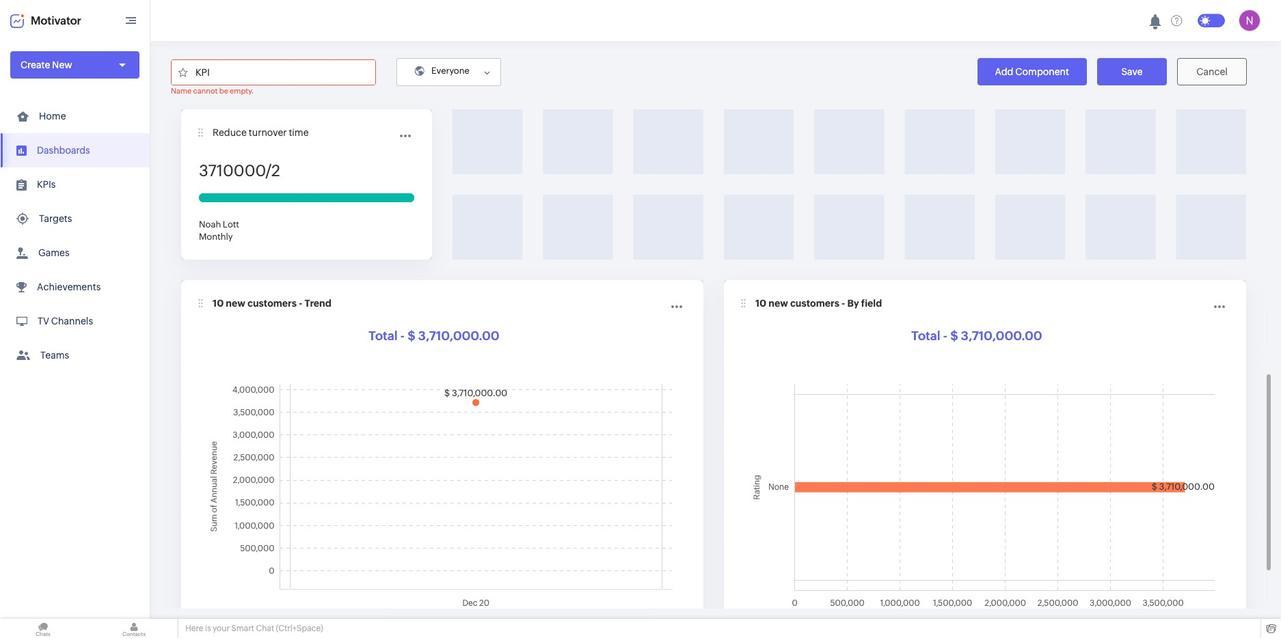 Task type: vqa. For each thing, say whether or not it's contained in the screenshot.
"deals" to the right
no



Task type: locate. For each thing, give the bounding box(es) containing it.
0 horizontal spatial total
[[369, 329, 398, 343]]

$ for 10 new customers - by field
[[951, 329, 959, 343]]

2 total from the left
[[912, 329, 941, 343]]

time
[[289, 127, 309, 138]]

your
[[213, 624, 230, 634]]

2 10 from the left
[[756, 298, 767, 309]]

total - $ 3,710,000.00
[[369, 329, 500, 343], [912, 329, 1043, 343]]

motivator
[[31, 14, 81, 27]]

customers left trend
[[248, 298, 297, 309]]

1 3,710,000.00 from the left
[[418, 329, 500, 343]]

1 horizontal spatial 10
[[756, 298, 767, 309]]

empty.
[[230, 87, 254, 95]]

0 horizontal spatial 3,710,000.00
[[418, 329, 500, 343]]

field
[[862, 298, 882, 309]]

by
[[848, 298, 859, 309]]

teams
[[40, 350, 69, 361]]

list
[[0, 99, 150, 373]]

1 customers from the left
[[248, 298, 297, 309]]

add component button
[[978, 58, 1087, 85]]

help image
[[1172, 15, 1183, 26]]

Everyone field
[[397, 58, 501, 86]]

monthly
[[199, 232, 233, 242]]

0 horizontal spatial customers
[[248, 298, 297, 309]]

$ for 10 new customers - trend
[[408, 329, 416, 343]]

user image
[[1239, 10, 1261, 31]]

cannot
[[193, 87, 218, 95]]

customers
[[248, 298, 297, 309], [791, 298, 840, 309]]

add
[[995, 66, 1014, 77]]

1 horizontal spatial 3,710,000.00
[[961, 329, 1043, 343]]

1 horizontal spatial total - $ 3,710,000.00
[[912, 329, 1043, 343]]

reduce turnover time
[[213, 127, 309, 138]]

0 horizontal spatial new
[[226, 298, 245, 309]]

smart
[[231, 624, 254, 634]]

10 new customers - trend
[[213, 298, 331, 309]]

1 total - $ 3,710,000.00 from the left
[[369, 329, 500, 343]]

3710000
[[199, 162, 266, 180]]

total - $ 3,710,000.00 for 10 new customers - trend
[[369, 329, 500, 343]]

3,710,000.00
[[418, 329, 500, 343], [961, 329, 1043, 343]]

contacts image
[[91, 620, 177, 639]]

component
[[1016, 66, 1070, 77]]

0 horizontal spatial total - $ 3,710,000.00
[[369, 329, 500, 343]]

1 horizontal spatial new
[[769, 298, 788, 309]]

2 $ from the left
[[951, 329, 959, 343]]

trend
[[305, 298, 331, 309]]

kpis
[[37, 179, 56, 190]]

2 total - $ 3,710,000.00 from the left
[[912, 329, 1043, 343]]

here
[[185, 624, 203, 634]]

here is your smart chat (ctrl+space)
[[185, 624, 323, 634]]

total for 10 new customers - by field
[[912, 329, 941, 343]]

Enter Dashboard name text field
[[172, 60, 375, 84]]

-
[[299, 298, 303, 309], [842, 298, 846, 309], [400, 329, 405, 343], [943, 329, 948, 343]]

is
[[205, 624, 211, 634]]

customers left by at the right top of page
[[791, 298, 840, 309]]

save button
[[1098, 58, 1167, 85]]

1 horizontal spatial $
[[951, 329, 959, 343]]

turnover
[[249, 127, 287, 138]]

2
[[271, 162, 280, 180]]

total for 10 new customers - trend
[[369, 329, 398, 343]]

10
[[213, 298, 224, 309], [756, 298, 767, 309]]

2 new from the left
[[769, 298, 788, 309]]

total
[[369, 329, 398, 343], [912, 329, 941, 343]]

new for 10 new customers - by field
[[769, 298, 788, 309]]

1 total from the left
[[369, 329, 398, 343]]

2 3,710,000.00 from the left
[[961, 329, 1043, 343]]

1 horizontal spatial total
[[912, 329, 941, 343]]

1 new from the left
[[226, 298, 245, 309]]

1 $ from the left
[[408, 329, 416, 343]]

lott
[[223, 220, 239, 230]]

everyone
[[432, 66, 470, 76]]

0 horizontal spatial $
[[408, 329, 416, 343]]

new
[[226, 298, 245, 309], [769, 298, 788, 309]]

1 10 from the left
[[213, 298, 224, 309]]

/
[[266, 162, 271, 180]]

$
[[408, 329, 416, 343], [951, 329, 959, 343]]

save
[[1122, 66, 1143, 77]]

1 horizontal spatial customers
[[791, 298, 840, 309]]

2 customers from the left
[[791, 298, 840, 309]]

0 horizontal spatial 10
[[213, 298, 224, 309]]



Task type: describe. For each thing, give the bounding box(es) containing it.
10 for 10 new customers - by field
[[756, 298, 767, 309]]

chats image
[[0, 620, 86, 639]]

customers for trend
[[248, 298, 297, 309]]

chat
[[256, 624, 274, 634]]

noah
[[199, 220, 221, 230]]

name cannot be empty.
[[171, 87, 254, 95]]

be
[[219, 87, 228, 95]]

add component
[[995, 66, 1070, 77]]

3,710,000.00 for 10 new customers - trend
[[418, 329, 500, 343]]

10 new customers - by field
[[756, 298, 882, 309]]

total - $ 3,710,000.00 for 10 new customers - by field
[[912, 329, 1043, 343]]

games
[[38, 248, 69, 259]]

cancel
[[1197, 66, 1228, 77]]

3710000 / 2
[[199, 162, 280, 180]]

new
[[52, 59, 72, 70]]

achievements
[[37, 282, 101, 293]]

noah lott monthly
[[199, 220, 239, 242]]

customers for by
[[791, 298, 840, 309]]

targets
[[39, 213, 72, 224]]

tv
[[38, 316, 49, 327]]

home
[[39, 111, 66, 122]]

reduce
[[213, 127, 247, 138]]

create new
[[21, 59, 72, 70]]

cancel button
[[1178, 58, 1247, 85]]

3,710,000.00 for 10 new customers - by field
[[961, 329, 1043, 343]]

create
[[21, 59, 50, 70]]

channels
[[51, 316, 93, 327]]

list containing home
[[0, 99, 150, 373]]

name
[[171, 87, 192, 95]]

tv channels
[[38, 316, 93, 327]]

(ctrl+space)
[[276, 624, 323, 634]]

dashboards
[[37, 145, 90, 156]]

10 for 10 new customers - trend
[[213, 298, 224, 309]]

new for 10 new customers - trend
[[226, 298, 245, 309]]



